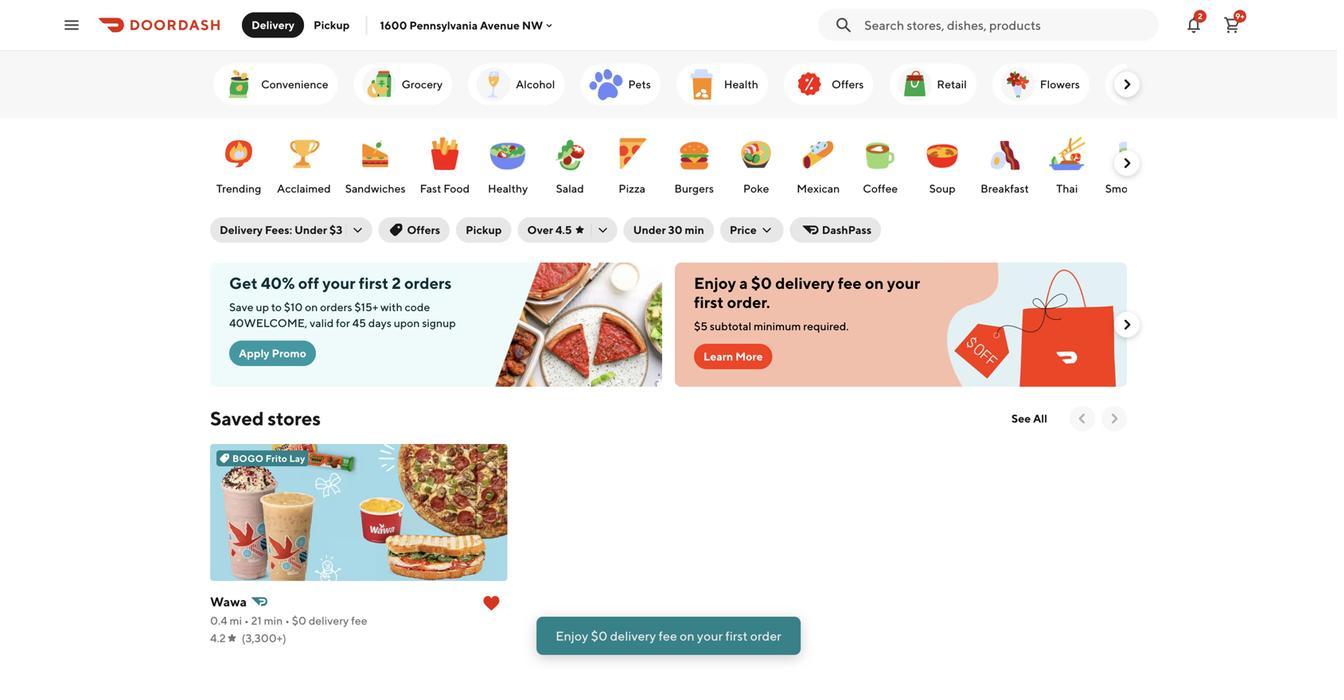 Task type: describe. For each thing, give the bounding box(es) containing it.
flowers image
[[999, 65, 1037, 103]]

valid
[[310, 316, 334, 329]]

minimum
[[754, 320, 801, 333]]

upon
[[394, 316, 420, 329]]

days
[[368, 316, 391, 329]]

fees:
[[265, 223, 292, 236]]

promo
[[272, 347, 306, 360]]

0 horizontal spatial pickup button
[[304, 12, 359, 38]]

first inside the "enjoy a $0 delivery fee on your first order. $5 subtotal minimum required."
[[694, 293, 724, 312]]

health
[[724, 78, 758, 91]]

burgers
[[674, 182, 714, 195]]

all
[[1033, 412, 1047, 425]]

21
[[251, 614, 262, 627]]

on inside "get 40% off your first 2 orders save up to $10 on orders $15+ with code 40welcome, valid for 45 days upon signup"
[[305, 300, 318, 314]]

delivery fees: under $3
[[220, 223, 343, 236]]

dashpass
[[822, 223, 872, 236]]

pennsylvania
[[409, 19, 478, 32]]

0.4
[[210, 614, 227, 627]]

0 horizontal spatial $0
[[591, 628, 608, 643]]

wawa
[[210, 594, 247, 609]]

first inside "get 40% off your first 2 orders save up to $10 on orders $15+ with code 40welcome, valid for 45 days upon signup"
[[359, 274, 389, 292]]

breakfast
[[981, 182, 1029, 195]]

offers link
[[784, 64, 873, 105]]

1600 pennsylvania avenue nw button
[[380, 19, 556, 32]]

1 • from the left
[[244, 614, 249, 627]]

price
[[730, 223, 757, 236]]

mi
[[230, 614, 242, 627]]

4.5
[[555, 223, 572, 236]]

1 items, open order cart image
[[1222, 16, 1242, 35]]

coffee
[[863, 182, 898, 195]]

40%
[[261, 274, 295, 292]]

get
[[229, 274, 258, 292]]

over 4.5
[[527, 223, 572, 236]]

Store search: begin typing to search for stores available on DoorDash text field
[[864, 16, 1149, 34]]

enjoy a $0 delivery fee on your first order. $5 subtotal minimum required.
[[694, 274, 920, 333]]

apply promo
[[239, 347, 306, 360]]

avenue
[[480, 19, 520, 32]]

to
[[271, 300, 282, 314]]

offers image
[[790, 65, 828, 103]]

your inside "get 40% off your first 2 orders save up to $10 on orders $15+ with code 40welcome, valid for 45 days upon signup"
[[322, 274, 356, 292]]

save
[[229, 300, 254, 314]]

stores
[[268, 407, 321, 430]]

$3
[[329, 223, 343, 236]]

0 horizontal spatial orders
[[320, 300, 352, 314]]

your inside the "enjoy a $0 delivery fee on your first order. $5 subtotal minimum required."
[[887, 274, 920, 292]]

catering image
[[1112, 65, 1150, 103]]

under 30 min
[[633, 223, 704, 236]]

code
[[405, 300, 430, 314]]

signup
[[422, 316, 456, 329]]

offers inside button
[[407, 223, 440, 236]]

enjoy $0 delivery fee on your first order
[[556, 628, 781, 643]]

health link
[[676, 64, 768, 105]]

over 4.5 button
[[518, 217, 617, 243]]

0.4 mi • 21 min • $​0 delivery fee
[[210, 614, 367, 627]]

thai
[[1056, 182, 1078, 195]]

salad
[[556, 182, 584, 195]]

acclaimed link
[[274, 127, 334, 200]]

$15+
[[354, 300, 378, 314]]

$5
[[694, 320, 708, 333]]

40welcome,
[[229, 316, 307, 329]]

saved
[[210, 407, 264, 430]]

enjoy for $0
[[556, 628, 588, 643]]

convenience
[[261, 78, 328, 91]]

pets image
[[587, 65, 625, 103]]

30
[[668, 223, 682, 236]]

45
[[352, 316, 366, 329]]

0 horizontal spatial delivery
[[309, 614, 349, 627]]

pickup for left the pickup button
[[314, 18, 350, 31]]

enjoy for a
[[694, 274, 736, 292]]

under inside button
[[633, 223, 666, 236]]

9+
[[1235, 12, 1244, 21]]

2 inside "get 40% off your first 2 orders save up to $10 on orders $15+ with code 40welcome, valid for 45 days upon signup"
[[392, 274, 401, 292]]

with
[[380, 300, 402, 314]]

see
[[1011, 412, 1031, 425]]

alcohol
[[516, 78, 555, 91]]

fast food
[[420, 182, 470, 195]]

1600 pennsylvania avenue nw
[[380, 19, 543, 32]]

1 horizontal spatial delivery
[[610, 628, 656, 643]]

lay
[[289, 453, 305, 464]]

alcohol image
[[474, 65, 513, 103]]

health image
[[683, 65, 721, 103]]

order.
[[727, 293, 770, 312]]

delivery for delivery fees: under $3
[[220, 223, 263, 236]]

soup
[[929, 182, 956, 195]]

sandwiches
[[345, 182, 406, 195]]

(3,300+)
[[242, 632, 286, 645]]

grocery image
[[360, 65, 398, 103]]

over
[[527, 223, 553, 236]]

2 vertical spatial first
[[725, 628, 748, 643]]

pizza
[[619, 182, 645, 195]]

offers button
[[378, 217, 450, 243]]



Task type: vqa. For each thing, say whether or not it's contained in the screenshot.
the left the on
yes



Task type: locate. For each thing, give the bounding box(es) containing it.
1 vertical spatial pickup
[[466, 223, 502, 236]]

flowers
[[1040, 78, 1080, 91]]

trending link
[[212, 127, 266, 200]]

1 vertical spatial 2
[[392, 274, 401, 292]]

learn more button
[[694, 344, 772, 369]]

0 vertical spatial offers
[[832, 78, 864, 91]]

delivery
[[251, 18, 295, 31], [220, 223, 263, 236]]

see all link
[[1002, 406, 1057, 431]]

1 horizontal spatial $0
[[751, 274, 772, 292]]

delivery up the convenience link
[[251, 18, 295, 31]]

2 horizontal spatial on
[[865, 274, 884, 292]]

delivery
[[775, 274, 834, 292], [309, 614, 349, 627], [610, 628, 656, 643]]

saved stores
[[210, 407, 321, 430]]

2 vertical spatial delivery
[[610, 628, 656, 643]]

dashpass button
[[790, 217, 881, 243]]

frito
[[265, 453, 287, 464]]

notification bell image
[[1184, 16, 1203, 35]]

bogo
[[232, 453, 263, 464]]

nw
[[522, 19, 543, 32]]

1 vertical spatial min
[[264, 614, 283, 627]]

required.
[[803, 320, 849, 333]]

0 vertical spatial $0
[[751, 274, 772, 292]]

pickup
[[314, 18, 350, 31], [466, 223, 502, 236]]

next button of carousel image
[[1119, 76, 1135, 92], [1119, 155, 1135, 171], [1119, 317, 1135, 333], [1106, 411, 1122, 427]]

under left 30
[[633, 223, 666, 236]]

1 horizontal spatial on
[[680, 628, 694, 643]]

0 horizontal spatial under
[[294, 223, 327, 236]]

pickup button
[[304, 12, 359, 38], [456, 217, 511, 243]]

1 vertical spatial $0
[[591, 628, 608, 643]]

1 horizontal spatial enjoy
[[694, 274, 736, 292]]

0 horizontal spatial on
[[305, 300, 318, 314]]

fast
[[420, 182, 441, 195]]

poke
[[743, 182, 769, 195]]

fee inside the "enjoy a $0 delivery fee on your first order. $5 subtotal minimum required."
[[838, 274, 862, 292]]

under 30 min button
[[624, 217, 714, 243]]

0 vertical spatial on
[[865, 274, 884, 292]]

first up $5
[[694, 293, 724, 312]]

0 horizontal spatial •
[[244, 614, 249, 627]]

1 horizontal spatial •
[[285, 614, 290, 627]]

1 horizontal spatial under
[[633, 223, 666, 236]]

2 vertical spatial fee
[[659, 628, 677, 643]]

orders up for
[[320, 300, 352, 314]]

1 vertical spatial pickup button
[[456, 217, 511, 243]]

open menu image
[[62, 16, 81, 35]]

grocery link
[[354, 64, 452, 105]]

orders up code
[[404, 274, 452, 292]]

order
[[750, 628, 781, 643]]

on left order
[[680, 628, 694, 643]]

$​0
[[292, 614, 306, 627]]

2 up with
[[392, 274, 401, 292]]

apply promo button
[[229, 341, 316, 366]]

delivery inside button
[[251, 18, 295, 31]]

on right $10
[[305, 300, 318, 314]]

1 horizontal spatial first
[[694, 293, 724, 312]]

0 horizontal spatial offers
[[407, 223, 440, 236]]

delivery inside the "enjoy a $0 delivery fee on your first order. $5 subtotal minimum required."
[[775, 274, 834, 292]]

4.2
[[210, 632, 226, 645]]

offers
[[832, 78, 864, 91], [407, 223, 440, 236]]

$10
[[284, 300, 303, 314]]

on inside the "enjoy a $0 delivery fee on your first order. $5 subtotal minimum required."
[[865, 274, 884, 292]]

first left order
[[725, 628, 748, 643]]

pets
[[628, 78, 651, 91]]

first up '$15+'
[[359, 274, 389, 292]]

orders
[[404, 274, 452, 292], [320, 300, 352, 314]]

pickup for rightmost the pickup button
[[466, 223, 502, 236]]

saved stores link
[[210, 406, 321, 431]]

acclaimed
[[277, 182, 331, 195]]

1 horizontal spatial 2
[[1198, 12, 1202, 21]]

1 vertical spatial delivery
[[220, 223, 263, 236]]

1 vertical spatial first
[[694, 293, 724, 312]]

get 40% off your first 2 orders save up to $10 on orders $15+ with code 40welcome, valid for 45 days upon signup
[[229, 274, 456, 329]]

under left "$3"
[[294, 223, 327, 236]]

1 horizontal spatial your
[[697, 628, 723, 643]]

learn
[[704, 350, 733, 363]]

retail link
[[889, 64, 976, 105]]

enjoy inside the "enjoy a $0 delivery fee on your first order. $5 subtotal minimum required."
[[694, 274, 736, 292]]

pickup down healthy
[[466, 223, 502, 236]]

healthy
[[488, 182, 528, 195]]

offers down "fast"
[[407, 223, 440, 236]]

offers right offers icon at the top
[[832, 78, 864, 91]]

1 vertical spatial fee
[[351, 614, 367, 627]]

0 horizontal spatial pickup
[[314, 18, 350, 31]]

1 vertical spatial on
[[305, 300, 318, 314]]

0 vertical spatial first
[[359, 274, 389, 292]]

0 vertical spatial fee
[[838, 274, 862, 292]]

delivery left fees:
[[220, 223, 263, 236]]

min right 21
[[264, 614, 283, 627]]

min inside under 30 min button
[[685, 223, 704, 236]]

convenience image
[[220, 65, 258, 103]]

smoothie
[[1105, 182, 1154, 195]]

mexican
[[797, 182, 840, 195]]

subtotal
[[710, 320, 751, 333]]

food
[[444, 182, 470, 195]]

2 horizontal spatial first
[[725, 628, 748, 643]]

off
[[298, 274, 319, 292]]

bogo frito lay
[[232, 453, 305, 464]]

pickup right delivery button
[[314, 18, 350, 31]]

on
[[865, 274, 884, 292], [305, 300, 318, 314], [680, 628, 694, 643]]

alcohol link
[[468, 64, 565, 105]]

2 horizontal spatial fee
[[838, 274, 862, 292]]

pets link
[[580, 64, 660, 105]]

0 vertical spatial delivery
[[775, 274, 834, 292]]

1 under from the left
[[294, 223, 327, 236]]

previous button of carousel image
[[1074, 411, 1090, 427]]

0 vertical spatial enjoy
[[694, 274, 736, 292]]

see all
[[1011, 412, 1047, 425]]

0 vertical spatial min
[[685, 223, 704, 236]]

0 vertical spatial pickup
[[314, 18, 350, 31]]

1600
[[380, 19, 407, 32]]

convenience link
[[213, 64, 338, 105]]

grocery
[[402, 78, 443, 91]]

1 vertical spatial enjoy
[[556, 628, 588, 643]]

0 horizontal spatial fee
[[351, 614, 367, 627]]

min right 30
[[685, 223, 704, 236]]

pickup button left the 1600
[[304, 12, 359, 38]]

1 horizontal spatial offers
[[832, 78, 864, 91]]

• left 21
[[244, 614, 249, 627]]

1 horizontal spatial orders
[[404, 274, 452, 292]]

fee
[[838, 274, 862, 292], [351, 614, 367, 627], [659, 628, 677, 643]]

learn more
[[704, 350, 763, 363]]

price button
[[720, 217, 784, 243]]

click to remove this store from your saved list image
[[482, 594, 501, 613]]

1 horizontal spatial pickup
[[466, 223, 502, 236]]

1 horizontal spatial fee
[[659, 628, 677, 643]]

on down the dashpass
[[865, 274, 884, 292]]

1 vertical spatial orders
[[320, 300, 352, 314]]

2 vertical spatial on
[[680, 628, 694, 643]]

2 under from the left
[[633, 223, 666, 236]]

2
[[1198, 12, 1202, 21], [392, 274, 401, 292]]

retail image
[[896, 65, 934, 103]]

0 horizontal spatial 2
[[392, 274, 401, 292]]

trending
[[216, 182, 261, 195]]

0 horizontal spatial enjoy
[[556, 628, 588, 643]]

0 horizontal spatial your
[[322, 274, 356, 292]]

0 vertical spatial orders
[[404, 274, 452, 292]]

•
[[244, 614, 249, 627], [285, 614, 290, 627]]

1 horizontal spatial min
[[685, 223, 704, 236]]

0 vertical spatial 2
[[1198, 12, 1202, 21]]

2 horizontal spatial your
[[887, 274, 920, 292]]

flowers link
[[992, 64, 1089, 105]]

retail
[[937, 78, 967, 91]]

0 vertical spatial pickup button
[[304, 12, 359, 38]]

delivery for delivery
[[251, 18, 295, 31]]

delivery button
[[242, 12, 304, 38]]

1 vertical spatial delivery
[[309, 614, 349, 627]]

2 horizontal spatial delivery
[[775, 274, 834, 292]]

a
[[739, 274, 748, 292]]

pickup button down healthy
[[456, 217, 511, 243]]

$0
[[751, 274, 772, 292], [591, 628, 608, 643]]

• left $​0
[[285, 614, 290, 627]]

2 left 9+ button
[[1198, 12, 1202, 21]]

$0 inside the "enjoy a $0 delivery fee on your first order. $5 subtotal minimum required."
[[751, 274, 772, 292]]

0 horizontal spatial min
[[264, 614, 283, 627]]

0 vertical spatial delivery
[[251, 18, 295, 31]]

1 horizontal spatial pickup button
[[456, 217, 511, 243]]

up
[[256, 300, 269, 314]]

0 horizontal spatial first
[[359, 274, 389, 292]]

1 vertical spatial offers
[[407, 223, 440, 236]]

more
[[735, 350, 763, 363]]

2 • from the left
[[285, 614, 290, 627]]



